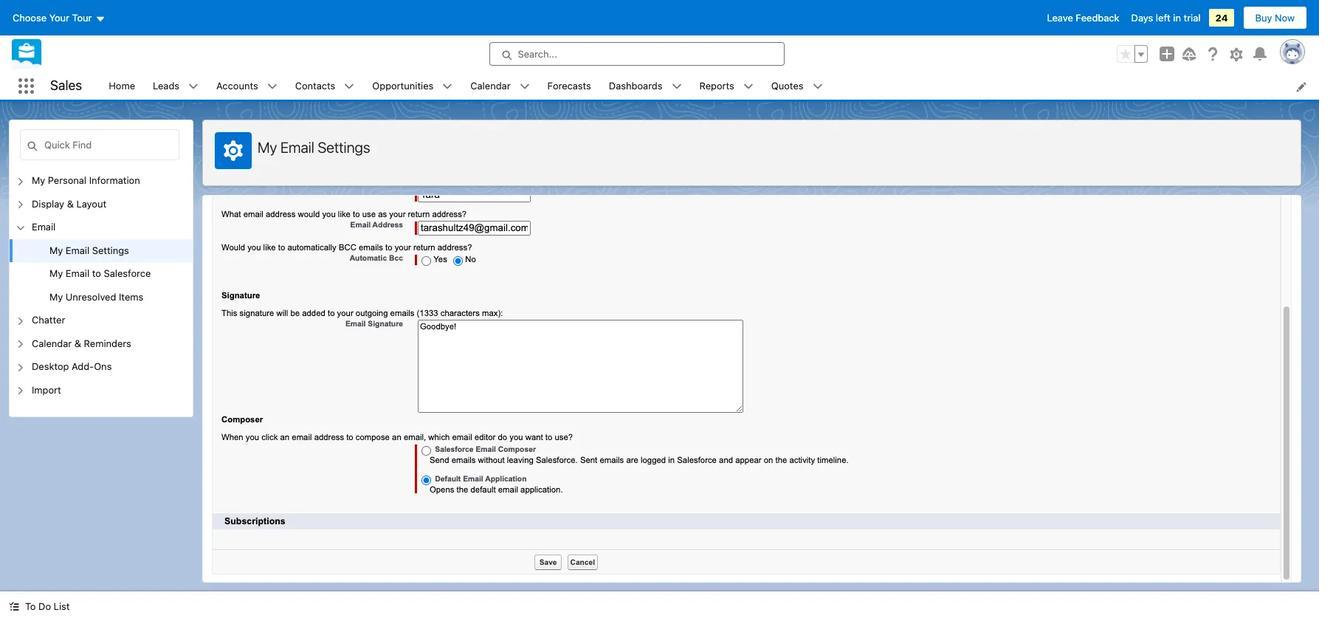 Task type: locate. For each thing, give the bounding box(es) containing it.
my email settings down contacts 'link'
[[258, 139, 370, 156]]

1 vertical spatial my email settings
[[49, 244, 129, 256]]

my unresolved items
[[49, 291, 144, 302]]

text default image inside leads list item
[[188, 81, 199, 92]]

dashboards list item
[[600, 72, 691, 100]]

my email settings up to
[[49, 244, 129, 256]]

my
[[258, 139, 277, 156], [32, 174, 45, 186], [49, 244, 63, 256], [49, 267, 63, 279], [49, 291, 63, 302]]

choose your tour button
[[12, 6, 106, 30]]

& up add-
[[74, 337, 81, 349]]

settings up my email to salesforce
[[92, 244, 129, 256]]

0 horizontal spatial my email settings
[[49, 244, 129, 256]]

text default image left calendar link
[[443, 81, 453, 92]]

& left layout
[[67, 198, 74, 209]]

desktop
[[32, 360, 69, 372]]

left
[[1157, 12, 1171, 24]]

text default image left reports link
[[672, 81, 682, 92]]

1 vertical spatial &
[[74, 337, 81, 349]]

list containing home
[[100, 72, 1320, 100]]

0 vertical spatial calendar
[[471, 80, 511, 91]]

leave
[[1048, 12, 1074, 24]]

1 horizontal spatial group
[[1118, 45, 1149, 63]]

buy now
[[1256, 12, 1296, 24]]

0 vertical spatial group
[[1118, 45, 1149, 63]]

text default image right accounts
[[267, 81, 277, 92]]

group
[[1118, 45, 1149, 63], [10, 239, 193, 309]]

calendar for calendar & reminders
[[32, 337, 72, 349]]

quotes list item
[[763, 72, 832, 100]]

3 text default image from the left
[[672, 81, 682, 92]]

text default image for reports
[[744, 81, 754, 92]]

quotes
[[772, 80, 804, 91]]

contacts list item
[[286, 72, 364, 100]]

0 vertical spatial settings
[[318, 139, 370, 156]]

calendar inside setup tree tree
[[32, 337, 72, 349]]

text default image right leads
[[188, 81, 199, 92]]

text default image inside "accounts" list item
[[267, 81, 277, 92]]

calendar list item
[[462, 72, 539, 100]]

my up chatter
[[49, 291, 63, 302]]

0 vertical spatial my email settings
[[258, 139, 370, 156]]

trial
[[1184, 12, 1201, 24]]

accounts
[[216, 80, 258, 91]]

my email settings tree item
[[10, 239, 193, 262]]

calendar & reminders link
[[32, 336, 131, 351]]

text default image for dashboards
[[672, 81, 682, 92]]

contacts link
[[286, 72, 344, 100]]

5 text default image from the left
[[813, 81, 823, 92]]

search... button
[[489, 42, 785, 66]]

home link
[[100, 72, 144, 100]]

to
[[92, 267, 101, 279]]

salesforce
[[104, 267, 151, 279]]

chatter link
[[32, 313, 65, 328]]

feedback
[[1076, 12, 1120, 24]]

leads
[[153, 80, 180, 91]]

text default image for leads
[[188, 81, 199, 92]]

1 vertical spatial calendar
[[32, 337, 72, 349]]

4 text default image from the left
[[744, 81, 754, 92]]

my for my email settings link
[[49, 244, 63, 256]]

email link
[[32, 220, 56, 235]]

text default image
[[188, 81, 199, 92], [267, 81, 277, 92], [443, 81, 453, 92], [9, 601, 19, 612]]

my down my email settings link
[[49, 267, 63, 279]]

calendar inside "list item"
[[471, 80, 511, 91]]

reports link
[[691, 72, 744, 100]]

1 horizontal spatial &
[[74, 337, 81, 349]]

display
[[32, 198, 64, 209]]

0 horizontal spatial settings
[[92, 244, 129, 256]]

my email settings inside my email settings tree item
[[49, 244, 129, 256]]

settings
[[318, 139, 370, 156], [92, 244, 129, 256]]

0 horizontal spatial &
[[67, 198, 74, 209]]

your
[[49, 12, 69, 24]]

personal
[[48, 174, 86, 186]]

email
[[281, 139, 315, 156], [32, 221, 56, 233], [66, 244, 90, 256], [66, 267, 90, 279]]

my up display
[[32, 174, 45, 186]]

settings inside tree item
[[92, 244, 129, 256]]

text default image left to
[[9, 601, 19, 612]]

text default image right quotes
[[813, 81, 823, 92]]

text default image right reports
[[744, 81, 754, 92]]

&
[[67, 198, 74, 209], [74, 337, 81, 349]]

2 text default image from the left
[[520, 81, 530, 92]]

group containing my email settings
[[10, 239, 193, 309]]

1 vertical spatial settings
[[92, 244, 129, 256]]

0 horizontal spatial calendar
[[32, 337, 72, 349]]

text default image inside the calendar "list item"
[[520, 81, 530, 92]]

1 horizontal spatial calendar
[[471, 80, 511, 91]]

0 vertical spatial &
[[67, 198, 74, 209]]

text default image
[[344, 81, 355, 92], [520, 81, 530, 92], [672, 81, 682, 92], [744, 81, 754, 92], [813, 81, 823, 92]]

1 text default image from the left
[[344, 81, 355, 92]]

settings down contacts list item
[[318, 139, 370, 156]]

text default image right contacts
[[344, 81, 355, 92]]

text default image inside opportunities list item
[[443, 81, 453, 92]]

1 vertical spatial group
[[10, 239, 193, 309]]

my inside tree item
[[49, 244, 63, 256]]

1 horizontal spatial my email settings
[[258, 139, 370, 156]]

leave feedback
[[1048, 12, 1120, 24]]

text default image down search...
[[520, 81, 530, 92]]

my down email link
[[49, 244, 63, 256]]

dashboards
[[609, 80, 663, 91]]

unresolved
[[66, 291, 116, 302]]

text default image inside quotes list item
[[813, 81, 823, 92]]

display & layout
[[32, 198, 106, 209]]

list
[[100, 72, 1320, 100]]

items
[[119, 291, 144, 302]]

calendar link
[[462, 72, 520, 100]]

0 horizontal spatial group
[[10, 239, 193, 309]]

import
[[32, 384, 61, 396]]

my email settings
[[258, 139, 370, 156], [49, 244, 129, 256]]

text default image inside contacts list item
[[344, 81, 355, 92]]

text default image inside dashboards list item
[[672, 81, 682, 92]]

Quick Find search field
[[20, 129, 179, 160]]

text default image inside reports list item
[[744, 81, 754, 92]]

calendar
[[471, 80, 511, 91], [32, 337, 72, 349]]



Task type: vqa. For each thing, say whether or not it's contained in the screenshot.
My Email to Salesforce in the top of the page
yes



Task type: describe. For each thing, give the bounding box(es) containing it.
choose
[[13, 12, 47, 24]]

to
[[25, 601, 36, 612]]

accounts list item
[[208, 72, 286, 100]]

opportunities
[[373, 80, 434, 91]]

ons
[[94, 360, 112, 372]]

my for my unresolved items link
[[49, 291, 63, 302]]

setup tree tree
[[10, 169, 193, 417]]

buy now button
[[1244, 6, 1308, 30]]

my for my email to salesforce link
[[49, 267, 63, 279]]

opportunities list item
[[364, 72, 462, 100]]

contacts
[[295, 80, 336, 91]]

text default image inside to do list button
[[9, 601, 19, 612]]

leads link
[[144, 72, 188, 100]]

quotes link
[[763, 72, 813, 100]]

email down contacts 'link'
[[281, 139, 315, 156]]

reports
[[700, 80, 735, 91]]

choose your tour
[[13, 12, 92, 24]]

my unresolved items link
[[49, 290, 144, 304]]

to do list
[[25, 601, 70, 612]]

list
[[54, 601, 70, 612]]

text default image for opportunities
[[443, 81, 453, 92]]

my personal information
[[32, 174, 140, 186]]

accounts link
[[208, 72, 267, 100]]

text default image for contacts
[[344, 81, 355, 92]]

days left in trial
[[1132, 12, 1201, 24]]

forecasts link
[[539, 72, 600, 100]]

forecasts
[[548, 80, 592, 91]]

layout
[[76, 198, 106, 209]]

text default image for accounts
[[267, 81, 277, 92]]

import link
[[32, 383, 61, 397]]

days
[[1132, 12, 1154, 24]]

dashboards link
[[600, 72, 672, 100]]

text default image for calendar
[[520, 81, 530, 92]]

calendar for calendar
[[471, 80, 511, 91]]

& for calendar
[[74, 337, 81, 349]]

my down "accounts" list item
[[258, 139, 277, 156]]

24
[[1216, 12, 1229, 24]]

search...
[[518, 48, 558, 60]]

home
[[109, 80, 135, 91]]

my email to salesforce
[[49, 267, 151, 279]]

desktop add-ons
[[32, 360, 112, 372]]

sales
[[50, 78, 82, 93]]

my for my personal information link
[[32, 174, 45, 186]]

my email to salesforce link
[[49, 267, 151, 281]]

to do list button
[[0, 592, 79, 621]]

reports list item
[[691, 72, 763, 100]]

in
[[1174, 12, 1182, 24]]

information
[[89, 174, 140, 186]]

display & layout link
[[32, 197, 106, 211]]

my email settings link
[[49, 243, 129, 258]]

email down display
[[32, 221, 56, 233]]

chatter
[[32, 314, 65, 326]]

leave feedback link
[[1048, 12, 1120, 24]]

tour
[[72, 12, 92, 24]]

desktop add-ons link
[[32, 360, 112, 374]]

add-
[[72, 360, 94, 372]]

1 horizontal spatial settings
[[318, 139, 370, 156]]

& for display
[[67, 198, 74, 209]]

my personal information link
[[32, 174, 140, 188]]

calendar & reminders
[[32, 337, 131, 349]]

reminders
[[84, 337, 131, 349]]

opportunities link
[[364, 72, 443, 100]]

email left to
[[66, 267, 90, 279]]

do
[[38, 601, 51, 612]]

now
[[1276, 12, 1296, 24]]

text default image for quotes
[[813, 81, 823, 92]]

email tree item
[[10, 216, 193, 309]]

buy
[[1256, 12, 1273, 24]]

leads list item
[[144, 72, 208, 100]]

email up my email to salesforce
[[66, 244, 90, 256]]



